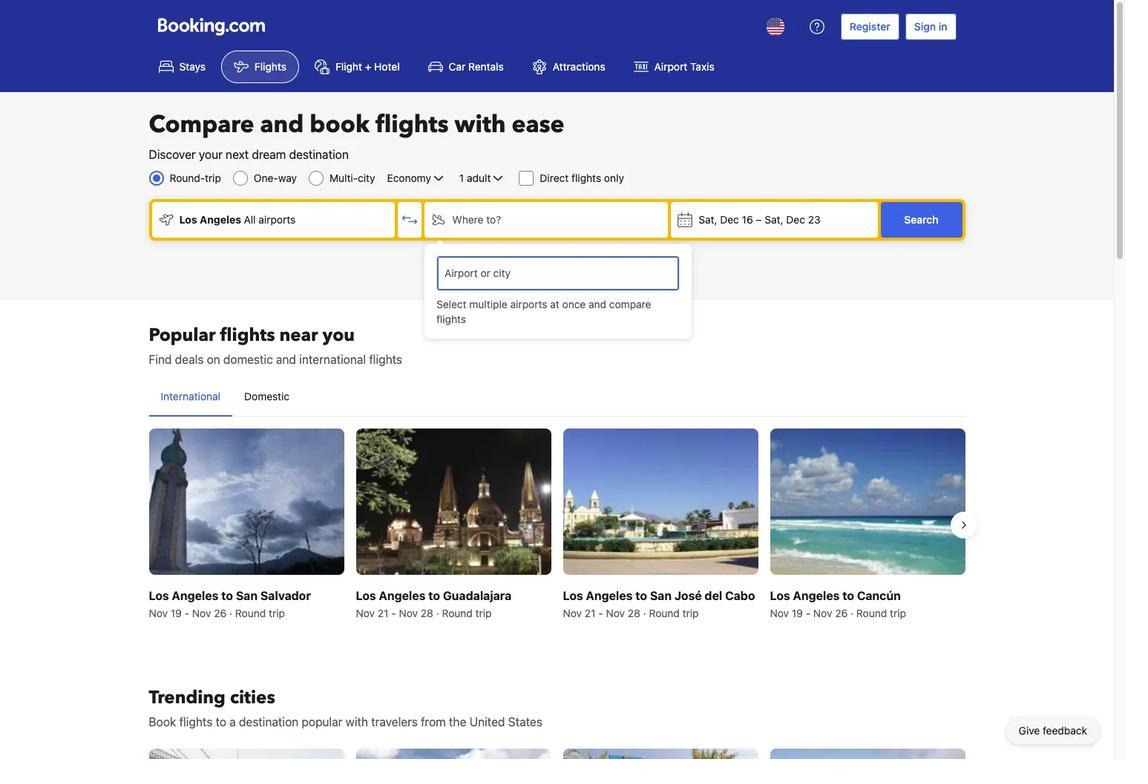 Task type: locate. For each thing, give the bounding box(es) containing it.
· inside 'los angeles to cancún nov 19 - nov 26 · round trip'
[[851, 607, 854, 620]]

and inside popular flights near you find deals on domestic and international flights
[[276, 353, 296, 366]]

destination up multi-
[[289, 148, 349, 161]]

4 · from the left
[[851, 607, 854, 620]]

flights left only at the right top
[[572, 172, 602, 184]]

los angeles to san josé del cabo nov 21 - nov 28 · round trip
[[563, 589, 756, 620]]

at
[[551, 298, 560, 310]]

angeles for los angeles to san salvador
[[172, 589, 219, 603]]

flight
[[336, 60, 362, 73]]

airport taxis
[[655, 60, 715, 73]]

los angeles to san salvador image
[[149, 429, 344, 575]]

round inside los angeles to san salvador nov 19 - nov 26 · round trip
[[235, 607, 266, 620]]

1 vertical spatial airports
[[511, 298, 548, 310]]

san inside los angeles to san josé del cabo nov 21 - nov 28 · round trip
[[650, 589, 672, 603]]

0 vertical spatial and
[[260, 108, 304, 141]]

select
[[437, 298, 467, 310]]

region containing los angeles to san salvador
[[137, 423, 978, 627]]

1 sat, from the left
[[699, 213, 718, 226]]

josé
[[675, 589, 702, 603]]

angeles inside los angeles to san josé del cabo nov 21 - nov 28 · round trip
[[586, 589, 633, 603]]

3 · from the left
[[644, 607, 647, 620]]

2 dec from the left
[[787, 213, 806, 226]]

3 round from the left
[[649, 607, 680, 620]]

to left a
[[216, 715, 227, 729]]

1 horizontal spatial 19
[[792, 607, 804, 620]]

airports left at
[[511, 298, 548, 310]]

and down near
[[276, 353, 296, 366]]

4 nov from the left
[[399, 607, 418, 620]]

1
[[460, 172, 464, 184]]

0 horizontal spatial dec
[[721, 213, 740, 226]]

to left 'guadalajara' at the bottom left of the page
[[429, 589, 440, 603]]

0 vertical spatial with
[[455, 108, 506, 141]]

flights down the trending
[[179, 715, 213, 729]]

2 san from the left
[[650, 589, 672, 603]]

–
[[756, 213, 762, 226]]

deals
[[175, 353, 204, 366]]

0 vertical spatial airports
[[259, 213, 296, 226]]

airports inside "select multiple airports at once and compare flights"
[[511, 298, 548, 310]]

2 28 from the left
[[628, 607, 641, 620]]

compare
[[149, 108, 254, 141]]

and right "once" on the top of the page
[[589, 298, 607, 310]]

angeles inside los angeles to san salvador nov 19 - nov 26 · round trip
[[172, 589, 219, 603]]

to inside los angeles to guadalajara nov 21 - nov 28 · round trip
[[429, 589, 440, 603]]

trip down salvador
[[269, 607, 285, 620]]

sat, right the –
[[765, 213, 784, 226]]

popular
[[149, 323, 216, 348]]

6 nov from the left
[[606, 607, 625, 620]]

the
[[449, 715, 467, 729]]

3 - from the left
[[599, 607, 604, 620]]

round down josé
[[649, 607, 680, 620]]

dec left 23
[[787, 213, 806, 226]]

flights inside "select multiple airports at once and compare flights"
[[437, 313, 466, 325]]

nov
[[149, 607, 168, 620], [192, 607, 211, 620], [356, 607, 375, 620], [399, 607, 418, 620], [563, 607, 582, 620], [606, 607, 625, 620], [771, 607, 790, 620], [814, 607, 833, 620]]

- inside los angeles to guadalajara nov 21 - nov 28 · round trip
[[392, 607, 396, 620]]

to left salvador
[[221, 589, 233, 603]]

28
[[421, 607, 434, 620], [628, 607, 641, 620]]

register
[[850, 20, 891, 33]]

1 26 from the left
[[214, 607, 227, 620]]

stays
[[179, 60, 206, 73]]

los for los angeles to guadalajara
[[356, 589, 376, 603]]

domestic
[[244, 390, 290, 403]]

with
[[455, 108, 506, 141], [346, 715, 368, 729]]

los angeles all airports
[[179, 213, 296, 226]]

airports
[[259, 213, 296, 226], [511, 298, 548, 310]]

1 horizontal spatial 28
[[628, 607, 641, 620]]

car rentals
[[449, 60, 504, 73]]

airports right the all
[[259, 213, 296, 226]]

angeles inside 'los angeles to cancún nov 19 - nov 26 · round trip'
[[794, 589, 840, 603]]

booking.com logo image
[[158, 17, 265, 35], [158, 17, 265, 35]]

to inside 'los angeles to cancún nov 19 - nov 26 · round trip'
[[843, 589, 855, 603]]

san
[[236, 589, 258, 603], [650, 589, 672, 603]]

los inside 'los angeles to cancún nov 19 - nov 26 · round trip'
[[771, 589, 791, 603]]

with up adult
[[455, 108, 506, 141]]

and
[[260, 108, 304, 141], [589, 298, 607, 310], [276, 353, 296, 366]]

los for los angeles to cancún
[[771, 589, 791, 603]]

1 horizontal spatial sat,
[[765, 213, 784, 226]]

your
[[199, 148, 223, 161]]

round down cancún
[[857, 607, 888, 620]]

1 · from the left
[[230, 607, 233, 620]]

dec
[[721, 213, 740, 226], [787, 213, 806, 226]]

to left cancún
[[843, 589, 855, 603]]

round inside los angeles to guadalajara nov 21 - nov 28 · round trip
[[442, 607, 473, 620]]

once
[[563, 298, 586, 310]]

destination inside trending cities book flights to a destination popular with travelers from the united states
[[239, 715, 299, 729]]

sat, left 16
[[699, 213, 718, 226]]

1 horizontal spatial san
[[650, 589, 672, 603]]

flight + hotel
[[336, 60, 400, 73]]

1 horizontal spatial with
[[455, 108, 506, 141]]

flights
[[376, 108, 449, 141], [572, 172, 602, 184], [437, 313, 466, 325], [220, 323, 275, 348], [369, 353, 403, 366], [179, 715, 213, 729]]

to left josé
[[636, 589, 648, 603]]

angeles inside los angeles to guadalajara nov 21 - nov 28 · round trip
[[379, 589, 426, 603]]

0 horizontal spatial san
[[236, 589, 258, 603]]

1 horizontal spatial airports
[[511, 298, 548, 310]]

flights down select
[[437, 313, 466, 325]]

with right popular
[[346, 715, 368, 729]]

2 26 from the left
[[836, 607, 848, 620]]

where
[[453, 213, 484, 226]]

and inside compare and book flights with ease discover your next dream destination
[[260, 108, 304, 141]]

register link
[[841, 13, 900, 40]]

flights right international
[[369, 353, 403, 366]]

trip down 'guadalajara' at the bottom left of the page
[[476, 607, 492, 620]]

dec left 16
[[721, 213, 740, 226]]

0 horizontal spatial 28
[[421, 607, 434, 620]]

+
[[365, 60, 372, 73]]

1 vertical spatial destination
[[239, 715, 299, 729]]

travelers
[[372, 715, 418, 729]]

23
[[809, 213, 821, 226]]

cancún
[[858, 589, 901, 603]]

to inside los angeles to san salvador nov 19 - nov 26 · round trip
[[221, 589, 233, 603]]

2 vertical spatial and
[[276, 353, 296, 366]]

1 19 from the left
[[171, 607, 182, 620]]

4 - from the left
[[806, 607, 811, 620]]

guadalajara
[[443, 589, 512, 603]]

round down 'guadalajara' at the bottom left of the page
[[442, 607, 473, 620]]

1 21 from the left
[[378, 607, 389, 620]]

8 nov from the left
[[814, 607, 833, 620]]

los inside los angeles to guadalajara nov 21 - nov 28 · round trip
[[356, 589, 376, 603]]

trip down cancún
[[891, 607, 907, 620]]

1 round from the left
[[235, 607, 266, 620]]

2 19 from the left
[[792, 607, 804, 620]]

san left josé
[[650, 589, 672, 603]]

4 round from the left
[[857, 607, 888, 620]]

trip down josé
[[683, 607, 699, 620]]

where to? button
[[425, 202, 669, 238]]

los angeles to san salvador nov 19 - nov 26 · round trip
[[149, 589, 311, 620]]

round down salvador
[[235, 607, 266, 620]]

destination down the cities
[[239, 715, 299, 729]]

los for los angeles to san salvador
[[149, 589, 169, 603]]

2 21 from the left
[[585, 607, 596, 620]]

hotel
[[374, 60, 400, 73]]

- inside 'los angeles to cancún nov 19 - nov 26 · round trip'
[[806, 607, 811, 620]]

airport taxis link
[[621, 51, 728, 83]]

international
[[299, 353, 366, 366]]

19 inside 'los angeles to cancún nov 19 - nov 26 · round trip'
[[792, 607, 804, 620]]

los inside los angeles to san salvador nov 19 - nov 26 · round trip
[[149, 589, 169, 603]]

los angeles to guadalajara image
[[356, 429, 551, 575]]

angeles for los angeles to san josé del cabo
[[586, 589, 633, 603]]

1 dec from the left
[[721, 213, 740, 226]]

to for 21
[[429, 589, 440, 603]]

flights link
[[221, 51, 299, 83]]

1 vertical spatial and
[[589, 298, 607, 310]]

los inside los angeles to san josé del cabo nov 21 - nov 28 · round trip
[[563, 589, 584, 603]]

popular
[[302, 715, 343, 729]]

flight + hotel link
[[302, 51, 413, 83]]

1 28 from the left
[[421, 607, 434, 620]]

7 nov from the left
[[771, 607, 790, 620]]

1 adult
[[460, 172, 491, 184]]

28 inside los angeles to guadalajara nov 21 - nov 28 · round trip
[[421, 607, 434, 620]]

0 horizontal spatial airports
[[259, 213, 296, 226]]

0 horizontal spatial sat,
[[699, 213, 718, 226]]

los
[[179, 213, 197, 226], [149, 589, 169, 603], [356, 589, 376, 603], [563, 589, 584, 603], [771, 589, 791, 603]]

flights
[[255, 60, 287, 73]]

destination
[[289, 148, 349, 161], [239, 715, 299, 729]]

21 inside los angeles to san josé del cabo nov 21 - nov 28 · round trip
[[585, 607, 596, 620]]

compare
[[610, 298, 652, 310]]

28 inside los angeles to san josé del cabo nov 21 - nov 28 · round trip
[[628, 607, 641, 620]]

flights up economy on the left top of the page
[[376, 108, 449, 141]]

in
[[939, 20, 948, 33]]

2 - from the left
[[392, 607, 396, 620]]

cabo
[[726, 589, 756, 603]]

with inside trending cities book flights to a destination popular with travelers from the united states
[[346, 715, 368, 729]]

round inside los angeles to san josé del cabo nov 21 - nov 28 · round trip
[[649, 607, 680, 620]]

multiple
[[470, 298, 508, 310]]

tab list
[[149, 377, 966, 417]]

sat,
[[699, 213, 718, 226], [765, 213, 784, 226]]

1 horizontal spatial 26
[[836, 607, 848, 620]]

0 vertical spatial destination
[[289, 148, 349, 161]]

21
[[378, 607, 389, 620], [585, 607, 596, 620]]

cities
[[230, 686, 275, 710]]

1 horizontal spatial 21
[[585, 607, 596, 620]]

2 round from the left
[[442, 607, 473, 620]]

to inside los angeles to san josé del cabo nov 21 - nov 28 · round trip
[[636, 589, 648, 603]]

2 nov from the left
[[192, 607, 211, 620]]

1 horizontal spatial dec
[[787, 213, 806, 226]]

-
[[185, 607, 190, 620], [392, 607, 396, 620], [599, 607, 604, 620], [806, 607, 811, 620]]

0 horizontal spatial 21
[[378, 607, 389, 620]]

region
[[137, 423, 978, 627]]

1 vertical spatial with
[[346, 715, 368, 729]]

trip down your
[[205, 172, 221, 184]]

5 nov from the left
[[563, 607, 582, 620]]

0 horizontal spatial with
[[346, 715, 368, 729]]

trip
[[205, 172, 221, 184], [269, 607, 285, 620], [476, 607, 492, 620], [683, 607, 699, 620], [891, 607, 907, 620]]

angeles
[[200, 213, 241, 226], [172, 589, 219, 603], [379, 589, 426, 603], [586, 589, 633, 603], [794, 589, 840, 603]]

to for 19
[[843, 589, 855, 603]]

los angeles to guadalajara nov 21 - nov 28 · round trip
[[356, 589, 512, 620]]

and up dream
[[260, 108, 304, 141]]

san inside los angeles to san salvador nov 19 - nov 26 · round trip
[[236, 589, 258, 603]]

domestic button
[[233, 377, 302, 416]]

1 - from the left
[[185, 607, 190, 620]]

2 · from the left
[[436, 607, 439, 620]]

los angeles to san josé del cabo image
[[563, 429, 759, 575]]

a
[[230, 715, 236, 729]]

1 san from the left
[[236, 589, 258, 603]]

1 adult button
[[458, 169, 508, 187]]

san left salvador
[[236, 589, 258, 603]]

international
[[161, 390, 221, 403]]

0 horizontal spatial 26
[[214, 607, 227, 620]]

0 horizontal spatial 19
[[171, 607, 182, 620]]



Task type: describe. For each thing, give the bounding box(es) containing it.
feedback
[[1044, 724, 1088, 737]]

los for los angeles
[[179, 213, 197, 226]]

flights inside trending cities book flights to a destination popular with travelers from the united states
[[179, 715, 213, 729]]

you
[[323, 323, 355, 348]]

attractions link
[[520, 51, 618, 83]]

book
[[149, 715, 176, 729]]

adult
[[467, 172, 491, 184]]

26 inside 'los angeles to cancún nov 19 - nov 26 · round trip'
[[836, 607, 848, 620]]

car rentals link
[[416, 51, 517, 83]]

trip inside los angeles to san salvador nov 19 - nov 26 · round trip
[[269, 607, 285, 620]]

· inside los angeles to guadalajara nov 21 - nov 28 · round trip
[[436, 607, 439, 620]]

round inside 'los angeles to cancún nov 19 - nov 26 · round trip'
[[857, 607, 888, 620]]

international button
[[149, 377, 233, 416]]

all
[[244, 213, 256, 226]]

and inside "select multiple airports at once and compare flights"
[[589, 298, 607, 310]]

ease
[[512, 108, 565, 141]]

- inside los angeles to san salvador nov 19 - nov 26 · round trip
[[185, 607, 190, 620]]

1 nov from the left
[[149, 607, 168, 620]]

san for salvador
[[236, 589, 258, 603]]

2 sat, from the left
[[765, 213, 784, 226]]

with inside compare and book flights with ease discover your next dream destination
[[455, 108, 506, 141]]

give
[[1019, 724, 1041, 737]]

destination inside compare and book flights with ease discover your next dream destination
[[289, 148, 349, 161]]

angeles for los angeles
[[200, 213, 241, 226]]

give feedback
[[1019, 724, 1088, 737]]

direct flights only
[[540, 172, 625, 184]]

city
[[358, 172, 375, 184]]

flights up domestic
[[220, 323, 275, 348]]

popular flights near you find deals on domestic and international flights
[[149, 323, 403, 366]]

tab list containing international
[[149, 377, 966, 417]]

19 inside los angeles to san salvador nov 19 - nov 26 · round trip
[[171, 607, 182, 620]]

trip inside los angeles to guadalajara nov 21 - nov 28 · round trip
[[476, 607, 492, 620]]

· inside los angeles to san josé del cabo nov 21 - nov 28 · round trip
[[644, 607, 647, 620]]

to?
[[487, 213, 502, 226]]

where to?
[[453, 213, 502, 226]]

san for josé
[[650, 589, 672, 603]]

flights inside compare and book flights with ease discover your next dream destination
[[376, 108, 449, 141]]

trip inside los angeles to san josé del cabo nov 21 - nov 28 · round trip
[[683, 607, 699, 620]]

domestic
[[223, 353, 273, 366]]

trending
[[149, 686, 226, 710]]

attractions
[[553, 60, 606, 73]]

rentals
[[469, 60, 504, 73]]

only
[[605, 172, 625, 184]]

trip inside 'los angeles to cancún nov 19 - nov 26 · round trip'
[[891, 607, 907, 620]]

sat, dec 16 – sat, dec 23
[[699, 213, 821, 226]]

select multiple airports at once and compare flights
[[437, 298, 652, 325]]

- inside los angeles to san josé del cabo nov 21 - nov 28 · round trip
[[599, 607, 604, 620]]

from
[[421, 715, 446, 729]]

united
[[470, 715, 505, 729]]

direct
[[540, 172, 569, 184]]

states
[[509, 715, 543, 729]]

search button
[[881, 202, 963, 238]]

21 inside los angeles to guadalajara nov 21 - nov 28 · round trip
[[378, 607, 389, 620]]

stays link
[[146, 51, 218, 83]]

dream
[[252, 148, 286, 161]]

sign
[[915, 20, 937, 33]]

search
[[905, 213, 939, 226]]

sat, dec 16 – sat, dec 23 button
[[672, 202, 878, 238]]

26 inside los angeles to san salvador nov 19 - nov 26 · round trip
[[214, 607, 227, 620]]

multi-
[[330, 172, 358, 184]]

los for los angeles to san josé del cabo
[[563, 589, 584, 603]]

to for nov
[[221, 589, 233, 603]]

airport
[[655, 60, 688, 73]]

3 nov from the left
[[356, 607, 375, 620]]

· inside los angeles to san salvador nov 19 - nov 26 · round trip
[[230, 607, 233, 620]]

taxis
[[691, 60, 715, 73]]

16
[[742, 213, 754, 226]]

los angeles to cancún nov 19 - nov 26 · round trip
[[771, 589, 907, 620]]

round-trip
[[170, 172, 221, 184]]

angeles for los angeles to cancún
[[794, 589, 840, 603]]

Airport or city text field
[[443, 265, 674, 281]]

one-
[[254, 172, 278, 184]]

sign in link
[[906, 13, 957, 40]]

one-way
[[254, 172, 297, 184]]

salvador
[[261, 589, 311, 603]]

economy
[[387, 172, 431, 184]]

round-
[[170, 172, 205, 184]]

trending cities book flights to a destination popular with travelers from the united states
[[149, 686, 543, 729]]

way
[[278, 172, 297, 184]]

on
[[207, 353, 220, 366]]

car
[[449, 60, 466, 73]]

next
[[226, 148, 249, 161]]

discover
[[149, 148, 196, 161]]

give feedback button
[[1008, 717, 1100, 744]]

to for del
[[636, 589, 648, 603]]

near
[[280, 323, 318, 348]]

sign in
[[915, 20, 948, 33]]

angeles for los angeles to guadalajara
[[379, 589, 426, 603]]

compare and book flights with ease discover your next dream destination
[[149, 108, 565, 161]]

del
[[705, 589, 723, 603]]

los angeles to cancún image
[[771, 429, 966, 575]]

to inside trending cities book flights to a destination popular with travelers from the united states
[[216, 715, 227, 729]]

book
[[310, 108, 370, 141]]



Task type: vqa. For each thing, say whether or not it's contained in the screenshot.
reduced
no



